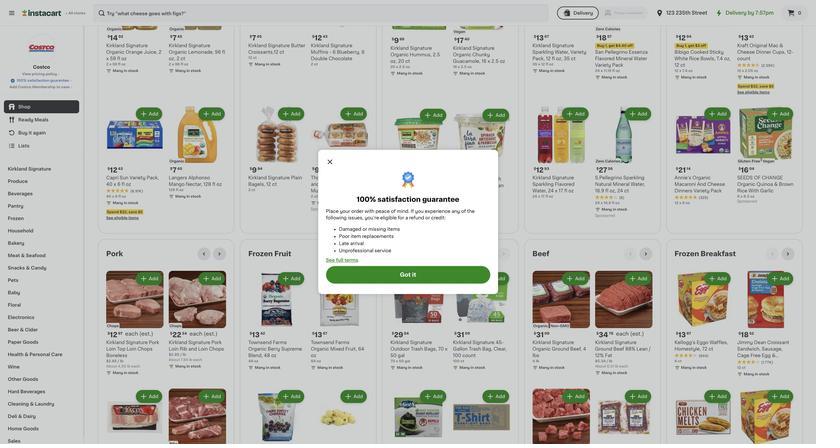 Task type: locate. For each thing, give the bounding box(es) containing it.
$5.34
[[595, 360, 606, 363]]

1 vertical spatial 59
[[112, 62, 117, 66]]

0 horizontal spatial 100%
[[17, 79, 27, 82]]

variety inside san pellegrino essenza flavored mineral water variety pack 24 x 11.15 fl oz
[[595, 63, 611, 67]]

2 $ 31 09 from the left
[[454, 332, 470, 338]]

signature for kirkland signature sparkling water, variety pack, 12 fl oz, 35 ct 35 x 12 fl oz
[[552, 43, 574, 48]]

1 horizontal spatial it
[[412, 273, 416, 278]]

1 horizontal spatial trash
[[411, 347, 423, 351]]

$22.34 each (estimated) element
[[169, 331, 226, 339]]

kirkland inside kirkland signature organic chunky guacamole, 16 x 2.5 oz 16 x 2.5 oz
[[453, 46, 471, 50]]

sponsored badge image down 8.5
[[737, 200, 757, 204]]

trash bags link
[[390, 250, 430, 258]]

buy it again link
[[4, 126, 79, 139]]

1 vertical spatial 100
[[453, 360, 460, 363]]

2 horizontal spatial water,
[[631, 182, 645, 187]]

1 vertical spatial hummus,
[[400, 190, 422, 194]]

45 up langers
[[177, 167, 182, 171]]

kirkland inside kirkland signature butter croissants,12 ct 12 ct
[[248, 43, 267, 48]]

fl inside san pellegrino essenza flavored mineral water variety pack 24 x 11.15 fl oz
[[612, 69, 615, 73]]

cheese inside annie's organic macaroni and cheese dinners variety pack
[[707, 182, 725, 187]]

1 off from the left
[[701, 44, 706, 47]]

gluten-
[[738, 160, 752, 163]]

0 horizontal spatial 128
[[169, 188, 175, 192]]

& right deli
[[18, 414, 22, 419]]

& inside 'link'
[[21, 253, 25, 258]]

45 up kirkland signature organic lemonade, 96 fl oz, 2 ct 2 x 96 fl oz
[[177, 35, 182, 38]]

about for 22
[[169, 358, 180, 362]]

0 horizontal spatial guarantee
[[50, 79, 69, 82]]

0 horizontal spatial pork
[[106, 250, 123, 257]]

0 horizontal spatial 20
[[390, 65, 395, 69]]

-
[[329, 50, 331, 54]]

1 vertical spatial count
[[462, 353, 476, 358]]

18 left 57
[[599, 34, 607, 41]]

13 for kellogg's eggo waffles, homestyle, 72 ct
[[678, 332, 686, 338]]

6
[[333, 50, 336, 54], [362, 50, 365, 54], [117, 182, 120, 187], [115, 195, 118, 198], [737, 195, 740, 198], [682, 201, 685, 205], [675, 360, 677, 363]]

many down "kirkland signature sparkling water, variety pack, 12 fl oz, 35 ct 35 x 12 fl oz"
[[539, 69, 549, 73]]

48 down blend,
[[248, 360, 253, 363]]

in up place
[[329, 201, 332, 205]]

each (est.)
[[125, 331, 153, 337], [189, 331, 218, 337], [616, 331, 644, 337]]

about inside kirkland signature pork loin rib and loin chops $2.85 / lb about 7.84 lb each
[[169, 358, 180, 362]]

123
[[666, 10, 675, 15]]

sticky
[[709, 50, 724, 54]]

of left the
[[461, 209, 466, 214]]

signature for kirkland signature organic lemonade, 96 fl oz, 2 ct 2 x 96 fl oz
[[188, 43, 210, 48]]

kirkland for kirkland signature organic orange juice, 2 x 59 fl oz 2 x 59 fl oz
[[106, 43, 125, 48]]

1 09 from the left
[[544, 332, 549, 336]]

x inside bibigo cooked sticky white rice bowls, 7.4 oz, 12 ct 12 x 7.4 oz
[[679, 69, 681, 73]]

2 horizontal spatial sponsored badge image
[[737, 200, 757, 204]]

0 horizontal spatial 9
[[252, 167, 257, 174]]

1 vertical spatial sponsored badge image
[[311, 208, 331, 211]]

flavored for pack
[[595, 56, 615, 61]]

& inside seeds of change organic quinoa & brown rice with garlic 6 x 8.5 oz
[[774, 182, 778, 187]]

1, for 18
[[605, 44, 608, 47]]

off for 12
[[701, 44, 706, 47]]

signature inside kirkland signature ground beef 88% lean / 12% fat $5.34 / lb about 6.51 lb each
[[615, 340, 637, 345]]

zero for san pellegrino essenza flavored mineral water variety pack
[[596, 27, 604, 31]]

oz inside bibigo cooked sticky white rice bowls, 7.4 oz, 12 ct 12 x 7.4 oz
[[688, 69, 693, 73]]

signature for kirkland signature 45- gallon trash bag, clear, 100 count 100 ct
[[473, 340, 494, 345]]

1 horizontal spatial $5
[[769, 85, 774, 88]]

many in stock up the
[[459, 203, 485, 206]]

hummus, inside kirkland signature organic roasted pine nut hummus, 34 oz 34 oz
[[400, 190, 422, 194]]

signature inside the 'kirkland signature muffins - 6 blueberry, 6 double chocolate 2 ct'
[[330, 43, 352, 48]]

6.51
[[607, 365, 614, 368]]

farms up berry
[[273, 340, 287, 345]]

0 vertical spatial 35
[[564, 56, 570, 61]]

34 left 76
[[599, 332, 608, 338]]

buy
[[677, 44, 684, 47], [597, 44, 604, 47], [18, 131, 27, 135]]

spend $32, save $5 see eligible items down 40 x 6 fl oz
[[106, 210, 143, 220]]

ct inside kellogg's eggo waffles, homestyle, 72 ct
[[709, 347, 713, 351]]

guarantee inside the 100% satisfaction guarantee dialog
[[422, 196, 459, 203]]

buy up san at the top right of the page
[[597, 44, 604, 47]]

buy 1, get $3 off
[[677, 44, 706, 47]]

$ 7 45
[[170, 34, 182, 41], [250, 34, 262, 41], [170, 167, 182, 174]]

1 of from the left
[[391, 209, 396, 214]]

signature inside kirkland signature organic chunky guacamole, 16 x 2.5 oz 16 x 2.5 oz
[[473, 46, 494, 50]]

94 up the buy 1, get $3 off at top
[[686, 35, 691, 38]]

kirkland inside kirkland signature organic orange juice, 2 x 59 fl oz 2 x 59 fl oz
[[106, 43, 125, 48]]

about down $5.34
[[595, 365, 606, 368]]

$5
[[769, 85, 774, 88], [138, 210, 143, 214]]

45 for langers alphonso mango nectar, 128 fl oz
[[177, 167, 182, 171]]

save for 12
[[129, 210, 137, 214]]

1 horizontal spatial townsend
[[311, 340, 334, 345]]

$ 12 43 up the 'muffins'
[[312, 34, 328, 41]]

1 vertical spatial items
[[128, 216, 139, 220]]

organic inside annie's organic macaroni and cheese dinners variety pack
[[692, 176, 711, 180]]

pack for mineral
[[612, 63, 623, 67]]

31 down "dip,"
[[453, 196, 457, 200]]

1 horizontal spatial 16
[[482, 59, 487, 63]]

signature for kirkland signature plain bagels, 12 ct 2 ct
[[268, 176, 290, 180]]

0 horizontal spatial 4
[[532, 360, 535, 363]]

product group containing 29
[[390, 271, 448, 372]]

seeds
[[737, 176, 753, 180]]

product group containing 22
[[169, 271, 226, 371]]

0 vertical spatial sponsored badge image
[[737, 200, 757, 204]]

rice
[[689, 56, 699, 61], [737, 189, 747, 193]]

buy it again
[[18, 131, 46, 135]]

mineral inside 's.pellegrino sparkling natural mineral water, 16.9 fl oz, 24 ct'
[[613, 182, 630, 187]]

16 down chunky
[[482, 59, 487, 63]]

about inside kirkland signature ground beef 88% lean / 12% fat $5.34 / lb about 6.51 lb each
[[595, 365, 606, 368]]

& inside the "jimmy dean croissant sandwich, sausage, cage free egg & cheese, 12 ct"
[[772, 353, 776, 358]]

0 vertical spatial $5
[[769, 85, 774, 88]]

english
[[342, 182, 359, 187]]

organic down $ 14 92
[[106, 50, 124, 54]]

$34.76 each (estimated) element
[[595, 331, 652, 339]]

original inside 'thomas' original nooks and crannies english muffin, 18 ct 2 ct'
[[331, 176, 349, 180]]

signature inside kirkland signature plain bagels, 12 ct 2 ct
[[268, 176, 290, 180]]

count up 12 x 2.05 oz
[[737, 56, 750, 61]]

1 horizontal spatial $ 13 42
[[738, 34, 754, 41]]

$ for seeds of change organic quinoa & brown rice with garlic
[[738, 167, 741, 171]]

kirkland for kirkland signature sparkling flavored water, 24 x 17 fl oz 24 x 17 fl oz
[[532, 176, 551, 180]]

1 horizontal spatial count
[[737, 56, 750, 61]]

organic up lbs
[[532, 347, 551, 351]]

1 horizontal spatial buy
[[597, 44, 604, 47]]

1 horizontal spatial 70
[[438, 347, 444, 351]]

1 vertical spatial $32,
[[120, 210, 128, 214]]

None search field
[[93, 4, 549, 22]]

vegan up the change
[[763, 160, 774, 163]]

farms up mixed
[[335, 340, 349, 345]]

0 horizontal spatial pack,
[[147, 176, 159, 180]]

kirkland for kirkland signature butter croissants,12 ct 12 ct
[[248, 43, 267, 48]]

34 down the roasted
[[423, 190, 429, 194]]

2 ground from the left
[[595, 347, 612, 352]]

100% inside dialog
[[357, 196, 376, 203]]

frozen breakfast link
[[675, 250, 736, 258]]

$ inside $ 16 04
[[738, 167, 741, 171]]

pantry
[[8, 204, 23, 208]]

in down 24 x 16.9 fl oz
[[613, 208, 616, 211]]

24 inside san pellegrino essenza flavored mineral water variety pack 24 x 11.15 fl oz
[[595, 69, 600, 73]]

13 for kirkland signature sparkling water, variety pack, 12 fl oz, 35 ct
[[536, 34, 544, 41]]

43 for kirkland signature muffins - 6 blueberry, 6 double chocolate
[[323, 35, 328, 38]]

water, inside kirkland signature sparkling flavored water, 24 x 17 fl oz 24 x 17 fl oz
[[532, 189, 547, 193]]

13 for townsend farms organic berry supreme blend, 48 oz
[[252, 332, 260, 338]]

rib
[[180, 347, 187, 351]]

14
[[110, 34, 118, 41], [686, 167, 691, 171]]

2 100 from the top
[[453, 360, 460, 363]]

frozen down pantry
[[8, 216, 24, 221]]

cheese for 21
[[707, 182, 725, 187]]

sales link
[[4, 435, 79, 444]]

many down guacamole, at the top right of page
[[459, 72, 470, 75]]

0 vertical spatial pack,
[[532, 56, 545, 61]]

beverages link
[[4, 188, 79, 200]]

many in stock down kirkland signature organic ground beef, 4 lbs 4 lb
[[539, 366, 565, 370]]

sponsored badge image up 'following'
[[311, 208, 331, 211]]

see left full on the left bottom of the page
[[326, 258, 335, 263]]

$2.85 for 22
[[169, 353, 179, 357]]

40 inside $ 17 40
[[464, 37, 470, 41]]

many down lbs
[[539, 366, 549, 370]]

0 horizontal spatial cheese
[[707, 182, 725, 187]]

organic up blend,
[[248, 347, 267, 351]]

1 vertical spatial pack,
[[147, 176, 159, 180]]

lb right "4.55"
[[127, 365, 130, 368]]

$ for kirkland signature organic hummus, 2.5 oz, 20 ct
[[392, 37, 394, 41]]

double
[[311, 56, 327, 61]]

0 horizontal spatial 09
[[465, 332, 470, 336]]

off right $4.40
[[627, 44, 633, 47]]

0 horizontal spatial buy
[[18, 131, 27, 135]]

0 vertical spatial goods
[[23, 340, 38, 345]]

each (est.) up "88%" on the right bottom
[[616, 331, 644, 337]]

kirkland signature sparkling flavored water, 24 x 17 fl oz 24 x 17 fl oz
[[532, 176, 574, 198]]

1 horizontal spatial 17
[[541, 195, 545, 198]]

0 horizontal spatial or
[[362, 227, 367, 232]]

100% satisfaction guarantee up if
[[357, 196, 459, 203]]

water, inside 's.pellegrino sparkling natural mineral water, 16.9 fl oz, 24 ct'
[[631, 182, 645, 187]]

$ inside $ 29 84
[[392, 332, 394, 336]]

kirkland signature organic lemonade, 96 fl oz, 2 ct 2 x 96 fl oz
[[169, 43, 225, 66]]

$ 31 09 for kirkland signature organic ground beef, 4 lbs
[[534, 332, 549, 338]]

(est.) for 34
[[630, 331, 644, 337]]

product group containing 34
[[595, 271, 652, 377]]

2 09 from the left
[[465, 332, 470, 336]]

kirkland inside the 'kirkland signature muffins - 6 blueberry, 6 double chocolate 2 ct'
[[311, 43, 329, 48]]

add costco membership to save
[[9, 85, 70, 89]]

farms for $ 13 42
[[273, 340, 287, 345]]

$ 12 43 for kirkland signature muffins - 6 blueberry, 6 double chocolate
[[312, 34, 328, 41]]

1 100 from the top
[[453, 353, 461, 358]]

trash bags
[[390, 250, 430, 257]]

2 (est.) from the left
[[204, 331, 218, 337]]

67 for kellogg's eggo waffles, homestyle, 72 ct
[[687, 332, 691, 336]]

0 horizontal spatial $ 13 67
[[312, 332, 327, 338]]

18 for $ 18 57
[[599, 34, 607, 41]]

3 each (est.) from the left
[[616, 331, 644, 337]]

it
[[29, 131, 32, 135], [412, 273, 416, 278]]

spend for 12
[[107, 210, 119, 214]]

$2.85 inside kirkland signature pork loin rib and loin chops $2.85 / lb about 7.84 lb each
[[169, 353, 179, 357]]

farms for $ 13 67
[[335, 340, 349, 345]]

& down sausage,
[[772, 353, 776, 358]]

ground left beef,
[[552, 347, 569, 351]]

2 each (est.) from the left
[[189, 331, 218, 337]]

1 ground from the left
[[552, 347, 569, 351]]

signature inside kirkland signature organic ground beef, 4 lbs 4 lb
[[552, 340, 574, 345]]

2 1, from the left
[[605, 44, 608, 47]]

0 vertical spatial 64
[[358, 347, 364, 352]]

lists link
[[4, 139, 79, 152]]

organic left lemonade, at the top
[[169, 50, 187, 54]]

$ inside $ 34 76
[[596, 332, 599, 336]]

$32, for 12
[[120, 210, 128, 214]]

signature inside kirkland signature organic lemonade, 96 fl oz, 2 ct 2 x 96 fl oz
[[188, 43, 210, 48]]

13 up kraft
[[741, 34, 748, 41]]

1 vertical spatial zero calories
[[596, 160, 620, 163]]

1 vertical spatial 94
[[257, 167, 262, 171]]

45 for kirkland signature butter croissants,12 ct
[[257, 35, 262, 38]]

cheese right and
[[707, 182, 725, 187]]

3 (est.) from the left
[[630, 331, 644, 337]]

buy for 12
[[677, 44, 684, 47]]

2 horizontal spatial items
[[759, 90, 770, 94]]

natural
[[595, 182, 612, 187]]

(est.) inside $22.34 each (estimated) element
[[204, 331, 218, 337]]

rice inside seeds of change organic quinoa & brown rice with garlic 6 x 8.5 oz
[[737, 189, 747, 193]]

$ for kirkland signature outdoor trash bags, 70 x 50 gal
[[392, 332, 394, 336]]

0 horizontal spatial it
[[29, 131, 32, 135]]

each (est.) for 22
[[189, 331, 218, 337]]

signature inside kirkland signature pork loin top loin chops boneless $2.85 / lb about 4.55 lb each
[[126, 340, 148, 345]]

$ for kirkland signature organic chunky guacamole, 16 x 2.5 oz
[[454, 37, 457, 41]]

$ for kellogg's eggo waffles, homestyle, 72 ct
[[676, 332, 678, 336]]

hard
[[8, 390, 19, 394]]

cleaning & laundry link
[[4, 398, 79, 410]]

kirkland inside kirkland signature sparkling flavored water, 24 x 17 fl oz 24 x 17 fl oz
[[532, 176, 551, 180]]

1 horizontal spatial 43
[[323, 35, 328, 38]]

1 horizontal spatial spend $32, save $5 see eligible items
[[737, 85, 774, 94]]

paper goods link
[[4, 336, 79, 349]]

1 1, from the left
[[685, 44, 687, 47]]

1 horizontal spatial original
[[750, 43, 767, 48]]

1 vertical spatial water,
[[631, 182, 645, 187]]

and
[[311, 182, 319, 187], [188, 347, 197, 351]]

4.55
[[118, 365, 126, 368]]

damaged or missing items poor item replacements late arrival unprofessional service
[[339, 227, 400, 253]]

poor
[[339, 234, 350, 239]]

floral
[[8, 303, 21, 308]]

health & personal care link
[[4, 349, 79, 361]]

product group
[[737, 0, 795, 95], [106, 106, 164, 221], [169, 106, 226, 201], [248, 106, 306, 193], [311, 106, 368, 213], [532, 106, 590, 199], [595, 106, 652, 220], [675, 106, 732, 206], [737, 106, 795, 205], [390, 107, 448, 208], [453, 107, 510, 208], [106, 271, 164, 377], [169, 271, 226, 371], [248, 271, 306, 372], [311, 271, 368, 372], [390, 271, 448, 372], [453, 271, 510, 372], [532, 271, 590, 372], [595, 271, 652, 377], [675, 271, 732, 372], [737, 271, 795, 379], [106, 389, 164, 444], [169, 389, 226, 444], [248, 389, 306, 444], [311, 389, 368, 444], [390, 389, 448, 444], [453, 389, 510, 444], [532, 389, 590, 444], [595, 389, 652, 444], [675, 389, 732, 444], [737, 389, 795, 444]]

in down 12 x 2.05 oz
[[755, 76, 758, 79]]

2 horizontal spatial each (est.)
[[616, 331, 644, 337]]

each
[[125, 331, 138, 337], [189, 331, 202, 337], [616, 331, 629, 337], [193, 358, 202, 362], [131, 365, 140, 368], [619, 365, 628, 368]]

2 horizontal spatial eligible
[[745, 90, 759, 94]]

0 horizontal spatial $2.85
[[106, 360, 117, 363]]

calories up 36
[[605, 160, 620, 163]]

blend,
[[248, 353, 263, 358]]

any
[[452, 209, 460, 214]]

6 down dinners
[[682, 201, 685, 205]]

1 loin from the left
[[106, 347, 116, 351]]

18 for $ 18 52
[[741, 332, 749, 338]]

pack,
[[532, 56, 545, 61], [147, 176, 159, 180]]

20
[[398, 59, 404, 63], [390, 65, 395, 69]]

2 zero from the top
[[596, 160, 604, 163]]

1 vertical spatial and
[[188, 347, 197, 351]]

12 x 6 oz
[[675, 201, 690, 205]]

supreme
[[281, 347, 302, 351]]

2 calories from the top
[[605, 160, 620, 163]]

0 horizontal spatial 96
[[175, 62, 180, 66]]

$12.97 each (estimated) element
[[106, 331, 164, 339]]

0 vertical spatial it
[[29, 131, 32, 135]]

$ 31 09 for kirkland signature 45- gallon trash bag, clear, 100 count
[[454, 332, 470, 338]]

$ for capri sun variety pack, 40 x 6 fl oz
[[108, 167, 110, 171]]

street
[[692, 10, 707, 15]]

0 vertical spatial 128
[[203, 182, 211, 187]]

bakery link
[[4, 237, 79, 250]]

about inside kirkland signature pork loin top loin chops boneless $2.85 / lb about 4.55 lb each
[[106, 365, 117, 368]]

$ inside $ 9 69
[[392, 37, 394, 41]]

0 horizontal spatial delivery
[[573, 11, 593, 15]]

fruit
[[274, 250, 291, 257]]

variety right "sun"
[[130, 176, 146, 180]]

1 each (est.) from the left
[[125, 331, 153, 337]]

1 vertical spatial 50
[[399, 360, 404, 363]]

0 vertical spatial cheese
[[737, 50, 755, 54]]

0 vertical spatial 18
[[599, 34, 607, 41]]

variety inside "kirkland signature sparkling water, variety pack, 12 fl oz, 35 ct 35 x 12 fl oz"
[[570, 50, 586, 54]]

1 horizontal spatial 128
[[203, 182, 211, 187]]

$32,
[[751, 85, 759, 88], [120, 210, 128, 214]]

1 vertical spatial 43
[[118, 167, 123, 171]]

place your order with peace of mind. if you experience any of the following issues, you're eligible for a refund or credit:
[[326, 209, 475, 220]]

7
[[172, 34, 177, 41], [252, 34, 256, 41], [172, 167, 177, 174]]

$ inside $ 22 34
[[170, 332, 172, 336]]

eligible for 12
[[114, 216, 128, 220]]

1 (est.) from the left
[[139, 331, 153, 337]]

0 vertical spatial 40
[[464, 37, 470, 41]]

deli
[[8, 414, 17, 419]]

$ 13 42 for townsend farms organic berry supreme blend, 48 oz
[[250, 332, 265, 338]]

many in stock down 2.05
[[744, 76, 769, 79]]

organic inside kirkland signature organic hummus, 2.5 oz, 20 ct 20 x 2.5 oz
[[390, 52, 409, 57]]

$ inside $ 14 92
[[108, 35, 110, 38]]

and right rib
[[188, 347, 197, 351]]

0 vertical spatial satisfaction
[[27, 79, 49, 82]]

organic inside kirkland signature organic chunky guacamole, 16 x 2.5 oz 16 x 2.5 oz
[[453, 52, 471, 57]]

$ 7 45 up langers
[[170, 167, 182, 174]]

$ inside $ 18 52
[[738, 332, 741, 336]]

$ 9 69
[[392, 37, 404, 44]]

1 zero calories from the top
[[596, 27, 620, 31]]

67 for kirkland signature sparkling water, variety pack, 12 fl oz, 35 ct
[[544, 35, 549, 38]]

townsend for $ 13 67
[[311, 340, 334, 345]]

zero up 27
[[596, 160, 604, 163]]

$ for kirkland signature plain bagels, 12 ct
[[250, 167, 252, 171]]

many in stock down kirkland signature organic hummus, 2.5 oz, 20 ct 20 x 2.5 oz
[[397, 72, 423, 75]]

alphonso
[[188, 176, 210, 180]]

many in stock down nectar,
[[175, 195, 201, 198]]

(est.) up kirkland signature pork loin rib and loin chops $2.85 / lb about 7.84 lb each
[[204, 331, 218, 337]]

about for 12
[[106, 365, 117, 368]]

1 horizontal spatial spend
[[738, 85, 750, 88]]

$ 9 94
[[250, 167, 262, 174]]

13
[[536, 34, 544, 41], [741, 34, 748, 41], [252, 332, 260, 338], [678, 332, 686, 338], [315, 332, 322, 338]]

09 for ground
[[544, 332, 549, 336]]

$5 for 13
[[769, 85, 774, 88]]

variety
[[570, 50, 586, 54], [595, 63, 611, 67], [130, 176, 146, 180], [694, 189, 710, 193]]

1 vertical spatial satisfaction
[[378, 196, 421, 203]]

all stores link
[[22, 4, 86, 22]]

kirkland inside kirkland signature organic roasted pine nut hummus, 34 oz 34 oz
[[390, 177, 409, 181]]

1 vertical spatial costco
[[18, 85, 31, 89]]

1 townsend from the left
[[248, 340, 272, 345]]

buy for 18
[[597, 44, 604, 47]]

1 horizontal spatial 14
[[686, 167, 691, 171]]

kirkland inside 'kirkland signature 45- gallon trash bag, clear, 100 count 100 ct'
[[453, 340, 471, 345]]

oz inside capri sun variety pack, 40 x 6 fl oz
[[126, 182, 131, 187]]

variety down and
[[694, 189, 710, 193]]

frozen left the breakfast
[[675, 250, 699, 257]]

0 horizontal spatial get
[[609, 44, 615, 47]]

94 up bagels, on the left of the page
[[257, 167, 262, 171]]

1 get from the left
[[688, 44, 694, 47]]

1 horizontal spatial get
[[688, 44, 694, 47]]

1 farms from the left
[[273, 340, 287, 345]]

change
[[762, 176, 783, 180]]

loin
[[106, 347, 116, 351], [127, 347, 136, 351], [169, 347, 178, 351], [198, 347, 208, 351]]

09
[[544, 332, 549, 336], [465, 332, 470, 336]]

kirkland for kirkland signature
[[8, 167, 27, 171]]

buy up lists
[[18, 131, 27, 135]]

1 vertical spatial 35
[[532, 62, 537, 66]]

signature for kirkland signature pork loin top loin chops boneless $2.85 / lb about 4.55 lb each
[[126, 340, 148, 345]]

2 off from the left
[[627, 44, 633, 47]]

signature inside kirkland signature sparkling flavored water, 24 x 17 fl oz 24 x 17 fl oz
[[552, 176, 574, 180]]

kirkland inside kirkland signature organic hummus, 2.5 oz, 20 ct 20 x 2.5 oz
[[390, 46, 409, 50]]

0 vertical spatial mineral
[[616, 56, 633, 61]]

kirkland for kirkland signature pork loin top loin chops boneless $2.85 / lb about 4.55 lb each
[[106, 340, 125, 345]]

43 for capri sun variety pack, 40 x 6 fl oz
[[118, 167, 123, 171]]

59
[[110, 56, 116, 61], [112, 62, 117, 66]]

pork inside kirkland signature pork loin top loin chops boneless $2.85 / lb about 4.55 lb each
[[149, 340, 159, 345]]

100% satisfaction guarantee down view pricing policy link
[[17, 79, 69, 82]]

2 farms from the left
[[335, 340, 349, 345]]

signature for kirkland signature outdoor trash bags, 70 x 50 gal 70 x 50 gal
[[410, 340, 432, 345]]

1 horizontal spatial $ 12 43
[[312, 34, 328, 41]]

$ inside $ 9 44
[[312, 167, 315, 171]]

off right the $3
[[701, 44, 706, 47]]

7 up kirkland signature organic lemonade, 96 fl oz, 2 ct 2 x 96 fl oz
[[172, 34, 177, 41]]

$ 31 09
[[534, 332, 549, 338], [454, 332, 470, 338]]

2 townsend from the left
[[311, 340, 334, 345]]

1 zero from the top
[[596, 27, 604, 31]]

100% down view
[[17, 79, 27, 82]]

oz inside san pellegrino essenza flavored mineral water variety pack 24 x 11.15 fl oz
[[616, 69, 620, 73]]

in down guacamole, at the top right of page
[[471, 72, 474, 75]]

beef
[[532, 250, 549, 257], [613, 347, 624, 352]]

$ 27 36
[[596, 167, 613, 174]]

16 down guacamole, at the top right of page
[[453, 65, 457, 69]]

14 left the 92
[[110, 34, 118, 41]]

1 vertical spatial $ 12 43
[[108, 167, 123, 174]]

nooks
[[350, 176, 365, 180]]

signature for kirkland signature organic orange juice, 2 x 59 fl oz 2 x 59 fl oz
[[126, 43, 148, 48]]

view pricing policy
[[22, 72, 57, 76]]

7 for 12
[[172, 167, 177, 174]]

1 vertical spatial rice
[[737, 189, 747, 193]]

each (est.) inside "$34.76 each (estimated)" element
[[616, 331, 644, 337]]

bag,
[[482, 347, 492, 352]]

$ for townsend farms organic berry supreme blend, 48 oz
[[250, 332, 252, 336]]

items down (8.91k)
[[128, 216, 139, 220]]

2 vertical spatial see
[[326, 258, 335, 263]]

1 calories from the top
[[605, 27, 620, 31]]

(644)
[[699, 354, 709, 358]]

product group containing 27
[[595, 106, 652, 220]]

1 vertical spatial 70
[[390, 360, 395, 363]]

x inside capri sun variety pack, 40 x 6 fl oz
[[114, 182, 116, 187]]

2 horizontal spatial $ 13 67
[[676, 332, 691, 338]]

(est.) for 22
[[204, 331, 218, 337]]

24 up '(6)'
[[617, 189, 623, 193]]

1 horizontal spatial 20
[[398, 59, 404, 63]]

0 horizontal spatial 16
[[453, 65, 457, 69]]

12 inside the "jimmy dean croissant sandwich, sausage, cage free egg & cheese, 12 ct"
[[757, 360, 762, 365]]

1 $ 31 09 from the left
[[534, 332, 549, 338]]

satisfaction down pricing in the top left of the page
[[27, 79, 49, 82]]

72
[[702, 347, 707, 351]]

credit:
[[431, 216, 446, 220]]

save right to
[[61, 85, 70, 89]]

2 zero calories from the top
[[596, 160, 620, 163]]

many in stock down kirkland signature organic orange juice, 2 x 59 fl oz 2 x 59 fl oz
[[113, 69, 138, 73]]

0 horizontal spatial sponsored badge image
[[311, 208, 331, 211]]

see for 12
[[106, 216, 113, 220]]

9 for kirkland signature organic hummus, 2.5 oz, 20 ct
[[394, 37, 399, 44]]

34 inside "$34.76 each (estimated)" element
[[599, 332, 608, 338]]

0 horizontal spatial frozen
[[8, 216, 24, 221]]

$ for townsend farms organic mixed fruit, 64 oz
[[312, 332, 315, 336]]

0 vertical spatial 100
[[453, 353, 461, 358]]

kirkland inside kirkland signature outdoor trash bags, 70 x 50 gal 70 x 50 gal
[[390, 340, 409, 345]]

many in stock down 40 x 6 fl oz
[[113, 201, 138, 205]]

get for 12
[[688, 44, 694, 47]]

0 vertical spatial $32,
[[751, 85, 759, 88]]

100% inside button
[[17, 79, 27, 82]]

0 vertical spatial sparkling
[[532, 50, 554, 54]]

kirkland for kirkland signature pork loin rib and loin chops $2.85 / lb about 7.84 lb each
[[169, 340, 187, 345]]

x inside "kirkland signature sparkling water, variety pack, 12 fl oz, 35 ct 35 x 12 fl oz"
[[538, 62, 540, 66]]

calories up 57
[[605, 27, 620, 31]]

bags,
[[424, 347, 437, 351]]

0 horizontal spatial 94
[[257, 167, 262, 171]]

0 vertical spatial count
[[737, 56, 750, 61]]

sponsored badge image
[[737, 200, 757, 204], [311, 208, 331, 211], [595, 214, 615, 218]]

6 left 8.5
[[737, 195, 740, 198]]

$ 12 94
[[676, 34, 691, 41]]

sparkling inside 's.pellegrino sparkling natural mineral water, 16.9 fl oz, 24 ct'
[[623, 176, 645, 180]]

x inside san pellegrino essenza flavored mineral water variety pack 24 x 11.15 fl oz
[[601, 69, 603, 73]]

save down (8.91k)
[[129, 210, 137, 214]]

$ inside $ 17 40
[[454, 37, 457, 41]]

$ inside $ 12 93
[[534, 167, 536, 171]]

42 up kraft original mac & cheese dinner cups, 12- count
[[749, 35, 754, 38]]

a
[[405, 216, 408, 220]]

1 vertical spatial 42
[[260, 332, 265, 336]]

home goods link
[[4, 423, 79, 435]]

many in stock down "4.55"
[[113, 371, 138, 375]]

0 horizontal spatial of
[[391, 209, 396, 214]]

water, for kirkland signature sparkling flavored water, 24 x 17 fl oz 24 x 17 fl oz
[[532, 189, 547, 193]]

chops down "$12.97 each (estimated)" element
[[138, 347, 153, 351]]

31 down artichoke
[[463, 190, 468, 194]]

kirkland inside kirkland signature pork loin top loin chops boneless $2.85 / lb about 4.55 lb each
[[106, 340, 125, 345]]

zero calories for san pellegrino essenza flavored mineral water variety pack
[[596, 27, 620, 31]]

44
[[320, 167, 325, 171]]

$ 18 52
[[738, 332, 754, 338]]

stock down kirkland signature butter croissants,12 ct 12 ct
[[270, 62, 280, 66]]

muffins
[[311, 50, 328, 54]]

13 up the kellogg's
[[678, 332, 686, 338]]

2 get from the left
[[609, 44, 615, 47]]

kirkland signature
[[8, 167, 51, 171]]

100% satisfaction guarantee dialog
[[318, 150, 498, 294]]

6 right 'blueberry,'
[[362, 50, 365, 54]]

09 down organic non-gmo
[[544, 332, 549, 336]]

many down outdoor at the bottom of the page
[[397, 366, 407, 370]]

2 inside 'thomas' original nooks and crannies english muffin, 18 ct 2 ct'
[[311, 195, 313, 198]]

kirkland for kirkland signature organic roasted pine nut hummus, 34 oz 34 oz
[[390, 177, 409, 181]]

flavored inside san pellegrino essenza flavored mineral water variety pack 24 x 11.15 fl oz
[[595, 56, 615, 61]]

6 inside capri sun variety pack, 40 x 6 fl oz
[[117, 182, 120, 187]]

1 vertical spatial gal
[[405, 360, 410, 363]]

0 horizontal spatial original
[[331, 176, 349, 180]]

0 vertical spatial guarantee
[[50, 79, 69, 82]]

12
[[678, 34, 686, 41], [315, 34, 322, 41], [248, 56, 252, 60], [546, 56, 551, 61], [541, 62, 545, 66], [675, 63, 679, 67], [675, 69, 678, 73], [737, 69, 741, 73], [110, 167, 117, 174], [536, 167, 544, 174], [266, 182, 271, 187], [675, 201, 678, 205], [110, 332, 117, 338], [757, 360, 762, 365], [737, 366, 741, 370]]

many down blend,
[[255, 366, 265, 370]]

trash inside 'kirkland signature 45- gallon trash bag, clear, 100 count 100 ct'
[[469, 347, 481, 352]]

$2.85 inside kirkland signature pork loin top loin chops boneless $2.85 / lb about 4.55 lb each
[[106, 360, 117, 363]]

signature inside kirkland signature organic roasted pine nut hummus, 34 oz 34 oz
[[410, 177, 432, 181]]

see down 40 x 6 fl oz
[[106, 216, 113, 220]]

guacamole,
[[453, 59, 480, 63]]

loin down $22.34 each (estimated) element
[[198, 347, 208, 351]]

health
[[8, 352, 23, 357]]

$ 22 34
[[170, 332, 187, 338]]

signature for kirkland signature
[[28, 167, 51, 171]]

0 horizontal spatial 100% satisfaction guarantee
[[17, 79, 69, 82]]

wine link
[[4, 361, 79, 373]]

eligible down 2.05
[[745, 90, 759, 94]]

1 horizontal spatial 67
[[544, 35, 549, 38]]

kirkland signature butter croissants,12 ct 12 ct
[[248, 43, 305, 60]]

4 loin from the left
[[198, 347, 208, 351]]



Task type: vqa. For each thing, say whether or not it's contained in the screenshot.
About within the Kirkland Signature Ground Beef 88% Lean / 12% Fat $5.34 / lb About 6.51 lb each
yes



Task type: describe. For each thing, give the bounding box(es) containing it.
many down 7.84
[[175, 365, 186, 368]]

other goods
[[8, 377, 38, 382]]

in down "4.55"
[[124, 371, 127, 375]]

oz, inside bibigo cooked sticky white rice bowls, 7.4 oz, 12 ct 12 x 7.4 oz
[[724, 56, 731, 61]]

$ 7 45 up kirkland signature organic lemonade, 96 fl oz, 2 ct 2 x 96 fl oz
[[170, 34, 182, 41]]

in down 'kirkland signature 45- gallon trash bag, clear, 100 count 100 ct'
[[471, 366, 474, 370]]

many down 40 x 6 fl oz
[[113, 201, 123, 205]]

kirkland signature ground beef 88% lean / 12% fat $5.34 / lb about 6.51 lb each
[[595, 340, 651, 368]]

ground inside kirkland signature ground beef 88% lean / 12% fat $5.34 / lb about 6.51 lb each
[[595, 347, 612, 352]]

ct inside kirkland signature organic hummus, 2.5 oz, 20 ct 20 x 2.5 oz
[[405, 59, 410, 63]]

items inside damaged or missing items poor item replacements late arrival unprofessional service
[[387, 227, 400, 232]]

satisfaction inside dialog
[[378, 196, 421, 203]]

sponsored badge image for 16
[[737, 200, 757, 204]]

2 inside the 'kirkland signature muffins - 6 blueberry, 6 double chocolate 2 ct'
[[311, 62, 313, 66]]

stock down kirkland signature ground beef 88% lean / 12% fat $5.34 / lb about 6.51 lb each
[[617, 371, 627, 375]]

cups,
[[772, 50, 786, 54]]

0 vertical spatial 70
[[438, 347, 444, 351]]

2.05
[[745, 69, 753, 73]]

1 vertical spatial 64
[[311, 360, 316, 363]]

add inside add costco membership to save link
[[9, 85, 17, 89]]

1 vertical spatial 4
[[532, 360, 535, 363]]

many up mind.
[[397, 203, 407, 206]]

lb up 6.51
[[609, 360, 612, 363]]

oz inside kirkland signature organic lemonade, 96 fl oz, 2 ct 2 x 96 fl oz
[[184, 62, 188, 66]]

lb inside kirkland signature organic ground beef, 4 lbs 4 lb
[[536, 360, 539, 363]]

1 vertical spatial 128
[[169, 188, 175, 192]]

7:57pm
[[755, 10, 774, 15]]

x inside kirkland signature organic lemonade, 96 fl oz, 2 ct 2 x 96 fl oz
[[172, 62, 174, 66]]

24 down $ 12 93
[[532, 195, 537, 198]]

2 loin from the left
[[127, 347, 136, 351]]

berry
[[268, 347, 280, 351]]

organic inside seeds of change organic quinoa & brown rice with garlic 6 x 8.5 oz
[[737, 182, 755, 187]]

3 loin from the left
[[169, 347, 178, 351]]

$ inside $ 18 57
[[596, 35, 599, 38]]

original for dinner
[[750, 43, 767, 48]]

09 for gallon
[[465, 332, 470, 336]]

satisfaction inside button
[[27, 79, 49, 82]]

langers
[[169, 176, 187, 180]]

sparkling for water,
[[532, 50, 554, 54]]

each inside kirkland signature pork loin top loin chops boneless $2.85 / lb about 4.55 lb each
[[131, 365, 140, 368]]

stock down (8.91k)
[[128, 201, 138, 205]]

kirkland for kirkland signature outdoor trash bags, 70 x 50 gal 70 x 50 gal
[[390, 340, 409, 345]]

seeds of change organic quinoa & brown rice with garlic 6 x 8.5 oz
[[737, 176, 793, 198]]

many in stock up place
[[317, 201, 343, 205]]

0 horizontal spatial vegan
[[454, 30, 465, 33]]

or inside damaged or missing items poor item replacements late arrival unprofessional service
[[362, 227, 367, 232]]

0 horizontal spatial 17
[[457, 37, 464, 44]]

and inside kirkland signature pork loin rib and loin chops $2.85 / lb about 7.84 lb each
[[188, 347, 197, 351]]

9 for kirkland signature plain bagels, 12 ct
[[252, 167, 257, 174]]

pork for 12
[[149, 340, 159, 345]]

100% satisfaction guarantee button
[[10, 77, 73, 83]]

service type group
[[557, 7, 648, 20]]

24 down 93
[[548, 189, 554, 193]]

in down kirkland signature organic lemonade, 96 fl oz, 2 ct 2 x 96 fl oz
[[186, 69, 190, 73]]

(325)
[[699, 196, 708, 200]]

service
[[375, 249, 391, 253]]

42 for kraft original mac & cheese dinner cups, 12- count
[[749, 35, 754, 38]]

each right 76
[[616, 331, 629, 337]]

/ right lean
[[649, 347, 651, 352]]

view pricing policy link
[[22, 72, 61, 77]]

terms
[[344, 258, 358, 263]]

0 vertical spatial 50
[[390, 353, 397, 358]]

9 for thomas' original nooks and crannies english muffin, 18 ct
[[315, 167, 319, 174]]

lb up "4.55"
[[120, 360, 123, 363]]

mineral inside san pellegrino essenza flavored mineral water variety pack 24 x 11.15 fl oz
[[616, 56, 633, 61]]

stock down kirkland signature organic ground beef, 4 lbs 4 lb
[[554, 366, 565, 370]]

cheese for 13
[[737, 50, 755, 54]]

88%
[[625, 347, 635, 352]]

juice,
[[144, 50, 157, 54]]

zero for s.pellegrino sparkling natural mineral water, 16.9 fl oz, 24 ct
[[596, 160, 604, 163]]

& inside kraft original mac & cheese dinner cups, 12- count
[[779, 43, 783, 48]]

many down gallon
[[459, 366, 470, 370]]

stock down kirkland signature organic chunky guacamole, 16 x 2.5 oz 16 x 2.5 oz
[[475, 72, 485, 75]]

45 for kirkland signature organic lemonade, 96 fl oz, 2 ct
[[177, 35, 182, 38]]

terra
[[460, 177, 471, 181]]

in down bibigo cooked sticky white rice bowls, 7.4 oz, 12 ct 12 x 7.4 oz
[[692, 76, 696, 79]]

oz, inside "kirkland signature sparkling water, variety pack, 12 fl oz, 35 ct 35 x 12 fl oz"
[[556, 56, 563, 61]]

04
[[749, 167, 754, 171]]

sales
[[8, 439, 21, 444]]

in down 40 x 6 fl oz
[[124, 201, 127, 205]]

/ inside kirkland signature pork loin top loin chops boneless $2.85 / lb about 4.55 lb each
[[118, 360, 119, 363]]

1 vertical spatial 16.9
[[604, 201, 611, 205]]

lb right 6.51
[[615, 365, 618, 368]]

69
[[400, 37, 404, 41]]

floral link
[[4, 299, 79, 311]]

(8.91k)
[[130, 190, 143, 193]]

stock up place
[[333, 201, 343, 205]]

organic inside kirkland signature organic orange juice, 2 x 59 fl oz 2 x 59 fl oz
[[106, 50, 124, 54]]

0 vertical spatial 20
[[398, 59, 404, 63]]

seafood
[[26, 253, 46, 258]]

annie's
[[675, 176, 691, 180]]

free inside the "jimmy dean croissant sandwich, sausage, cage free egg & cheese, 12 ct"
[[751, 353, 761, 358]]

many in stock down 6.51
[[602, 371, 627, 375]]

$ for thomas' original nooks and crannies english muffin, 18 ct
[[312, 167, 315, 171]]

home goods
[[8, 427, 39, 431]]

water, inside "kirkland signature sparkling water, variety pack, 12 fl oz, 35 ct 35 x 12 fl oz"
[[555, 50, 569, 54]]

got
[[400, 273, 411, 278]]

water, for s.pellegrino sparkling natural mineral water, 16.9 fl oz, 24 ct
[[631, 182, 645, 187]]

1 vertical spatial 48
[[248, 360, 253, 363]]

delivery by 7:57pm link
[[715, 9, 774, 17]]

$ for kirkland signature sparkling water, variety pack, 12 fl oz, 35 ct
[[534, 35, 536, 38]]

oz inside "kirkland signature sparkling water, variety pack, 12 fl oz, 35 ct 35 x 12 fl oz"
[[549, 62, 553, 66]]

oz, inside kirkland signature organic hummus, 2.5 oz, 20 ct 20 x 2.5 oz
[[390, 59, 397, 63]]

langers alphonso mango nectar, 128 fl oz 128 fl oz
[[169, 176, 222, 192]]

signature for kirkland signature organic chunky guacamole, 16 x 2.5 oz 16 x 2.5 oz
[[473, 46, 494, 50]]

many in stock down kirkland signature organic lemonade, 96 fl oz, 2 ct 2 x 96 fl oz
[[175, 69, 201, 73]]

product group containing 7
[[169, 106, 226, 201]]

0 vertical spatial 59
[[110, 56, 116, 61]]

organic up langers
[[169, 160, 184, 163]]

again
[[33, 131, 46, 135]]

stock down "kirkland signature sparkling water, variety pack, 12 fl oz, 35 ct 35 x 12 fl oz"
[[554, 69, 565, 73]]

$ 16 04
[[738, 167, 754, 174]]

7 for 14
[[252, 34, 256, 41]]

$ for annie's organic macaroni and cheese dinners variety pack
[[676, 167, 678, 171]]

of
[[754, 176, 761, 180]]

in down 7.84
[[186, 365, 190, 368]]

kirkland for kirkland signature plain bagels, 12 ct 2 ct
[[248, 176, 267, 180]]

fl inside 's.pellegrino sparkling natural mineral water, 16.9 fl oz, 24 ct'
[[605, 189, 608, 193]]

$ 13 67 for kellogg's eggo waffles, homestyle, 72 ct
[[676, 332, 691, 338]]

organic up kirkland signature organic lemonade, 96 fl oz, 2 ct 2 x 96 fl oz
[[169, 27, 184, 31]]

45 up kirkland signature organic roasted pine nut hummus, 34 oz 34 oz
[[399, 168, 404, 172]]

1 horizontal spatial 35
[[564, 56, 570, 61]]

6 ct
[[675, 360, 682, 363]]

household
[[8, 229, 33, 233]]

product group containing 21
[[675, 106, 732, 206]]

it for buy
[[29, 131, 32, 135]]

kirkland for kirkland signature organic lemonade, 96 fl oz, 2 ct 2 x 96 fl oz
[[169, 43, 187, 48]]

2 vertical spatial 17
[[541, 195, 545, 198]]

2 horizontal spatial 16
[[741, 167, 749, 174]]

roasted
[[410, 183, 429, 188]]

many down 6.51
[[602, 371, 612, 375]]

organic inside townsend farms organic berry supreme blend, 48 oz 48 oz
[[248, 347, 267, 351]]

many down kirkland signature organic hummus, 2.5 oz, 20 ct 20 x 2.5 oz
[[397, 72, 407, 75]]

in down the "townsend farms organic mixed fruit, 64 oz 64 oz"
[[329, 366, 332, 370]]

lb right 7.84
[[189, 358, 192, 362]]

clear,
[[494, 347, 507, 352]]

spend $32, save $5 see eligible items for 13
[[737, 85, 774, 94]]

many up the
[[459, 203, 470, 206]]

$ for langers alphonso mango nectar, 128 fl oz
[[170, 167, 172, 171]]

$ 29 84
[[392, 332, 409, 338]]

deli & dairy
[[8, 414, 36, 419]]

each (est.) for 12
[[125, 331, 153, 337]]

trash inside kirkland signature outdoor trash bags, 70 x 50 gal 70 x 50 gal
[[411, 347, 423, 351]]

oz inside kirkland signature organic hummus, 2.5 oz, 20 ct 20 x 2.5 oz
[[406, 65, 410, 69]]

chops inside kirkland signature pork loin top loin chops boneless $2.85 / lb about 4.55 lb each
[[138, 347, 153, 351]]

0 horizontal spatial 14
[[110, 34, 118, 41]]

signature for kirkland signature organic hummus, 2.5 oz, 20 ct 20 x 2.5 oz
[[410, 46, 432, 50]]

many in stock up if
[[397, 203, 423, 206]]

goods for other goods
[[23, 377, 38, 382]]

by
[[748, 10, 754, 15]]

oz, inside kirkland signature organic lemonade, 96 fl oz, 2 ct 2 x 96 fl oz
[[169, 56, 175, 61]]

full
[[336, 258, 343, 263]]

costco link
[[27, 34, 56, 70]]

12 inside kirkland signature plain bagels, 12 ct 2 ct
[[266, 182, 271, 187]]

0 horizontal spatial 70
[[390, 360, 395, 363]]

non-
[[551, 324, 560, 328]]

other goods link
[[4, 373, 79, 386]]

organic inside kirkland signature organic ground beef, 4 lbs 4 lb
[[532, 347, 551, 351]]

personal
[[29, 352, 50, 357]]

frozen for frozen fruit
[[248, 250, 273, 257]]

stock down the "townsend farms organic mixed fruit, 64 oz 64 oz"
[[333, 366, 343, 370]]

many in stock down 'kirkland signature 45- gallon trash bag, clear, 100 count 100 ct'
[[459, 366, 485, 370]]

0 horizontal spatial 35
[[532, 62, 537, 66]]

many in stock down (644)
[[681, 366, 707, 370]]

many down "croissants,12" at top
[[255, 62, 265, 66]]

12 x 2.05 oz
[[737, 69, 758, 73]]

pack for cheese
[[711, 189, 722, 193]]

1 horizontal spatial 48
[[264, 353, 270, 358]]

stock down (2.55k)
[[759, 76, 769, 79]]

13 for townsend farms organic mixed fruit, 64 oz
[[315, 332, 322, 338]]

late
[[339, 242, 349, 246]]

many down the "townsend farms organic mixed fruit, 64 oz 64 oz"
[[317, 366, 328, 370]]

42 for townsend farms organic berry supreme blend, 48 oz
[[260, 332, 265, 336]]

in up if
[[408, 203, 411, 206]]

24 inside 's.pellegrino sparkling natural mineral water, 16.9 fl oz, 24 ct'
[[617, 189, 623, 193]]

57
[[607, 35, 612, 38]]

1 vertical spatial beverages
[[20, 390, 45, 394]]

1 horizontal spatial 7.4
[[716, 56, 723, 61]]

many down "4.55"
[[113, 371, 123, 375]]

$ 13 67 for kirkland signature sparkling water, variety pack, 12 fl oz, 35 ct
[[534, 34, 549, 41]]

& up dairy
[[30, 402, 34, 407]]

variety inside capri sun variety pack, 40 x 6 fl oz
[[130, 176, 146, 180]]

all
[[68, 11, 73, 15]]

$ 13 67 for townsend farms organic mixed fruit, 64 oz
[[312, 332, 327, 338]]

18 inside 'thomas' original nooks and crannies english muffin, 18 ct 2 ct'
[[328, 189, 333, 193]]

14 inside $ 21 14
[[686, 167, 691, 171]]

stock down san pellegrino essenza flavored mineral water variety pack 24 x 11.15 fl oz
[[617, 76, 627, 79]]

stock down (644)
[[697, 366, 707, 370]]

ct inside kirkland signature organic lemonade, 96 fl oz, 2 ct 2 x 96 fl oz
[[181, 56, 185, 61]]

in down "kirkland signature sparkling water, variety pack, 12 fl oz, 35 ct 35 x 12 fl oz"
[[550, 69, 554, 73]]

stock down kirkland signature pork loin top loin chops boneless $2.85 / lb about 4.55 lb each
[[128, 371, 138, 375]]

chops up $ 12 97
[[107, 324, 119, 328]]

eligible for 13
[[745, 90, 759, 94]]

calories for san pellegrino essenza flavored mineral water variety pack
[[605, 27, 620, 31]]

$11.81 element
[[453, 167, 510, 176]]

$ inside $ 12 97
[[108, 332, 110, 336]]

& right the beer
[[20, 328, 24, 332]]

31 down organic non-gmo
[[536, 332, 544, 338]]

100% satisfaction guarantee inside button
[[17, 79, 69, 82]]

product group containing 16
[[737, 106, 795, 205]]

0 horizontal spatial costco
[[18, 85, 31, 89]]

sparkling for flavored
[[532, 182, 554, 187]]

ct inside bibigo cooked sticky white rice bowls, 7.4 oz, 12 ct 12 x 7.4 oz
[[680, 63, 685, 67]]

/ down fat
[[607, 360, 608, 363]]

kirkland for kirkland signature organic ground beef, 4 lbs 4 lb
[[532, 340, 551, 345]]

& right health
[[25, 352, 28, 357]]

signature for kirkland signature organic ground beef, 4 lbs 4 lb
[[552, 340, 574, 345]]

original for english
[[331, 176, 349, 180]]

each inside kirkland signature pork loin rib and loin chops $2.85 / lb about 7.84 lb each
[[193, 358, 202, 362]]

1, for 12
[[685, 44, 687, 47]]

many in stock down guacamole, at the top right of page
[[459, 72, 485, 75]]

$ for kirkland signature 45- gallon trash bag, clear, 100 count
[[454, 332, 457, 336]]

organic up $ 14 92
[[107, 27, 122, 31]]

spend for 13
[[738, 85, 750, 88]]

guarantee inside the 100% satisfaction guarantee button
[[50, 79, 69, 82]]

40 inside capri sun variety pack, 40 x 6 fl oz
[[106, 182, 112, 187]]

x inside kirkland signature organic hummus, 2.5 oz, 20 ct 20 x 2.5 oz
[[396, 65, 398, 69]]

13 for kraft original mac & cheese dinner cups, 12- count
[[741, 34, 748, 41]]

waffles,
[[710, 340, 728, 345]]

save for 13
[[760, 85, 768, 88]]

frozen link
[[4, 212, 79, 225]]

eggo
[[697, 340, 708, 345]]

kirkland for kirkland signature sparkling water, variety pack, 12 fl oz, 35 ct 35 x 12 fl oz
[[532, 43, 551, 48]]

84
[[404, 332, 409, 336]]

94 for 12
[[686, 35, 691, 38]]

many down 2.05
[[744, 76, 754, 79]]

mac
[[768, 43, 778, 48]]

2 vertical spatial 40
[[106, 195, 111, 198]]

stock down '(6)'
[[617, 208, 627, 211]]

candy
[[31, 266, 46, 270]]

kirkland for kirkland signature organic chunky guacamole, 16 x 2.5 oz 16 x 2.5 oz
[[453, 46, 471, 50]]

with
[[365, 209, 374, 214]]

capri
[[106, 176, 119, 180]]

household link
[[4, 225, 79, 237]]

pack, inside "kirkland signature sparkling water, variety pack, 12 fl oz, 35 ct 35 x 12 fl oz"
[[532, 56, 545, 61]]

chops inside kirkland signature pork loin rib and loin chops $2.85 / lb about 7.84 lb each
[[209, 347, 224, 351]]

signature for kirkland signature sparkling flavored water, 24 x 17 fl oz 24 x 17 fl oz
[[552, 176, 574, 180]]

order
[[351, 209, 364, 214]]

bowls,
[[700, 56, 715, 61]]

bagels,
[[248, 182, 265, 187]]

ct inside the "jimmy dean croissant sandwich, sausage, cage free egg & cheese, 12 ct"
[[763, 360, 768, 365]]

0 vertical spatial beverages
[[8, 192, 33, 196]]

0 vertical spatial costco
[[33, 65, 50, 69]]

$ for s.pellegrino sparkling natural mineral water, 16.9 fl oz, 24 ct
[[596, 167, 599, 171]]

$ 21 14
[[676, 167, 691, 174]]

in up the
[[471, 203, 474, 206]]

and inside 'thomas' original nooks and crannies english muffin, 18 ct 2 ct'
[[311, 182, 319, 187]]

pork link
[[106, 250, 123, 258]]

frozen fruit link
[[248, 250, 291, 258]]

kirkland for kirkland signature ground beef 88% lean / 12% fat $5.34 / lb about 6.51 lb each
[[595, 340, 613, 345]]

in down nectar,
[[186, 195, 190, 198]]

other
[[8, 377, 21, 382]]

many in stock down "kirkland signature sparkling water, variety pack, 12 fl oz, 35 ct 35 x 12 fl oz"
[[539, 69, 565, 73]]

34 down nut on the left top of page
[[390, 196, 395, 200]]

many down 11.15
[[602, 76, 612, 79]]

1 horizontal spatial vegan
[[763, 160, 774, 163]]

view
[[22, 72, 31, 76]]

count for cheese
[[737, 56, 750, 61]]

fl inside capri sun variety pack, 40 x 6 fl oz
[[122, 182, 125, 187]]

chops up "22"
[[169, 324, 182, 328]]

0 vertical spatial 16
[[482, 59, 487, 63]]

0 vertical spatial 96
[[215, 50, 221, 54]]

variety inside annie's organic macaroni and cheese dinners variety pack
[[694, 189, 710, 193]]

lemonade,
[[188, 50, 214, 54]]

product group containing 18
[[737, 271, 795, 379]]

count for trash
[[462, 353, 476, 358]]

0 vertical spatial gal
[[398, 353, 405, 358]]

ct inside "kirkland signature sparkling water, variety pack, 12 fl oz, 35 ct 35 x 12 fl oz"
[[571, 56, 576, 61]]

stock down la terra fina spinach artichoke & parmesan dip, 31 oz 31 oz
[[475, 203, 485, 206]]

oz, inside 's.pellegrino sparkling natural mineral water, 16.9 fl oz, 24 ct'
[[610, 189, 616, 193]]

kirkland for kirkland signature muffins - 6 blueberry, 6 double chocolate 2 ct
[[311, 43, 329, 48]]

$ for kirkland signature organic orange juice, 2 x 59 fl oz
[[108, 35, 110, 38]]

cleaning
[[8, 402, 29, 407]]

0 horizontal spatial 7.4
[[682, 69, 687, 73]]

unprofessional
[[339, 249, 373, 253]]

frozen for frozen breakfast
[[675, 250, 699, 257]]

hummus, inside kirkland signature organic hummus, 2.5 oz, 20 ct 20 x 2.5 oz
[[410, 52, 432, 57]]

signature for kirkland signature ground beef 88% lean / 12% fat $5.34 / lb about 6.51 lb each
[[615, 340, 637, 345]]

ct inside the 'kirkland signature muffins - 6 blueberry, 6 double chocolate 2 ct'
[[314, 62, 318, 66]]

flavored for 17
[[555, 182, 574, 187]]

0 horizontal spatial trash
[[390, 250, 410, 257]]

frozen for frozen
[[8, 216, 24, 221]]

$ 13 42 for kraft original mac & cheese dinner cups, 12- count
[[738, 34, 754, 41]]

100% satisfaction guarantee inside dialog
[[357, 196, 459, 203]]

snacks & candy link
[[4, 262, 79, 274]]

16.9 inside 's.pellegrino sparkling natural mineral water, 16.9 fl oz, 24 ct'
[[595, 189, 604, 193]]

oz inside seeds of change organic quinoa & brown rice with garlic 6 x 8.5 oz
[[750, 195, 755, 198]]

$32, for 13
[[751, 85, 759, 88]]

organic left non- at the right bottom of the page
[[533, 324, 548, 328]]

following
[[326, 216, 347, 220]]

31 up gallon
[[457, 332, 464, 338]]

electronics
[[8, 315, 34, 320]]

it for got
[[412, 273, 416, 278]]

(est.) for 12
[[139, 331, 153, 337]]

$ 12 97
[[108, 332, 123, 338]]

each inside kirkland signature ground beef 88% lean / 12% fat $5.34 / lb about 6.51 lb each
[[619, 365, 628, 368]]

1 horizontal spatial 64
[[358, 347, 364, 352]]

policy
[[46, 72, 57, 76]]

94 for 9
[[257, 167, 262, 171]]

ground inside kirkland signature organic ground beef, 4 lbs 4 lb
[[552, 347, 569, 351]]

34 inside $ 22 34
[[182, 332, 187, 336]]

1 vertical spatial 16
[[453, 65, 457, 69]]

stock down bibigo cooked sticky white rice bowls, 7.4 oz, 12 ct 12 x 7.4 oz
[[697, 76, 707, 79]]

many down muffin,
[[317, 201, 328, 205]]

0 horizontal spatial save
[[61, 85, 70, 89]]

235th
[[676, 10, 691, 15]]

1 vertical spatial 20
[[390, 65, 395, 69]]

water
[[634, 56, 647, 61]]

items for 13
[[759, 90, 770, 94]]

many down the mango
[[175, 195, 186, 198]]

6 inside seeds of change organic quinoa & brown rice with garlic 6 x 8.5 oz
[[737, 195, 740, 198]]

many in stock down blend,
[[255, 366, 280, 370]]

kirkland for kirkland signature organic hummus, 2.5 oz, 20 ct 20 x 2.5 oz
[[390, 46, 409, 50]]

/ inside kirkland signature pork loin rib and loin chops $2.85 / lb about 7.84 lb each
[[180, 353, 182, 357]]

if
[[411, 209, 414, 214]]

you
[[415, 209, 424, 214]]

snacks & candy
[[8, 266, 46, 270]]

stock down kirkland signature organic hummus, 2.5 oz, 20 ct 20 x 2.5 oz
[[412, 72, 423, 75]]

$ for kirkland signature muffins - 6 blueberry, 6 double chocolate
[[312, 35, 315, 38]]

$ 7 45 for 12
[[170, 167, 182, 174]]

each up kirkland signature pork loin rib and loin chops $2.85 / lb about 7.84 lb each
[[189, 331, 202, 337]]

$3
[[695, 44, 700, 47]]

issues,
[[348, 216, 364, 220]]

instacart logo image
[[22, 9, 61, 17]]

in down kirkland signature organic hummus, 2.5 oz, 20 ct 20 x 2.5 oz
[[408, 72, 411, 75]]

2 inside kirkland signature plain bagels, 12 ct 2 ct
[[248, 188, 251, 192]]

rice inside bibigo cooked sticky white rice bowls, 7.4 oz, 12 ct 12 x 7.4 oz
[[689, 56, 699, 61]]

ct inside 's.pellegrino sparkling natural mineral water, 16.9 fl oz, 24 ct'
[[624, 189, 629, 193]]

beef inside kirkland signature ground beef 88% lean / 12% fat $5.34 / lb about 6.51 lb each
[[613, 347, 624, 352]]

$5 for 12
[[138, 210, 143, 214]]

in down "croissants,12" at top
[[266, 62, 269, 66]]

in down 'homestyle,'
[[692, 366, 696, 370]]

off for 18
[[627, 44, 633, 47]]

0 vertical spatial free
[[752, 160, 760, 163]]

delivery button
[[557, 7, 599, 20]]

many down 24 x 16.9 fl oz
[[602, 208, 612, 211]]

townsend for $ 13 42
[[248, 340, 272, 345]]

buy inside buy it again link
[[18, 131, 27, 135]]

& left candy
[[26, 266, 30, 270]]

2 of from the left
[[461, 209, 466, 214]]

12 inside kirkland signature butter croissants,12 ct 12 ct
[[248, 56, 252, 60]]

electronics link
[[4, 311, 79, 324]]

costco logo image
[[27, 34, 56, 63]]

1 horizontal spatial 4
[[583, 347, 586, 351]]

organic inside kirkland signature organic lemonade, 96 fl oz, 2 ct 2 x 96 fl oz
[[169, 50, 187, 54]]

sandwich,
[[737, 347, 761, 352]]

plain
[[291, 176, 302, 180]]

bibigo cooked sticky white rice bowls, 7.4 oz, 12 ct 12 x 7.4 oz
[[675, 50, 731, 73]]

many down kirkland signature organic orange juice, 2 x 59 fl oz 2 x 59 fl oz
[[113, 69, 123, 73]]

stock down 'kirkland signature 45- gallon trash bag, clear, 100 count 100 ct'
[[475, 366, 485, 370]]

organic inside the "townsend farms organic mixed fruit, 64 oz 64 oz"
[[311, 347, 329, 352]]

signature for kirkland signature organic roasted pine nut hummus, 34 oz 34 oz
[[410, 177, 432, 181]]

many in stock down 24 x 16.9 fl oz
[[602, 208, 627, 211]]

or inside place your order with peace of mind. if you experience any of the following issues, you're eligible for a refund or credit:
[[425, 216, 430, 220]]

22
[[172, 332, 181, 338]]

ct inside 'kirkland signature 45- gallon trash bag, clear, 100 count 100 ct'
[[460, 360, 464, 363]]

in down san pellegrino essenza flavored mineral water variety pack 24 x 11.15 fl oz
[[613, 76, 616, 79]]

frozen breakfast
[[675, 250, 736, 257]]

beer & cider
[[8, 328, 38, 332]]

stock down nectar,
[[191, 195, 201, 198]]

& inside la terra fina spinach artichoke & parmesan dip, 31 oz 31 oz
[[476, 183, 480, 188]]

pack, inside capri sun variety pack, 40 x 6 fl oz
[[147, 176, 159, 180]]

67 for townsend farms organic mixed fruit, 64 oz
[[323, 332, 327, 336]]

0 horizontal spatial beef
[[532, 250, 549, 257]]

wine
[[8, 365, 20, 369]]

lean
[[637, 347, 648, 352]]

1 vertical spatial 17
[[559, 189, 563, 193]]

stock down kirkland signature organic lemonade, 96 fl oz, 2 ct 2 x 96 fl oz
[[191, 69, 201, 73]]

1 vertical spatial 96
[[175, 62, 180, 66]]

each right 97
[[125, 331, 138, 337]]

damaged
[[339, 227, 361, 232]]

organic inside kirkland signature organic roasted pine nut hummus, 34 oz 34 oz
[[390, 183, 409, 188]]



